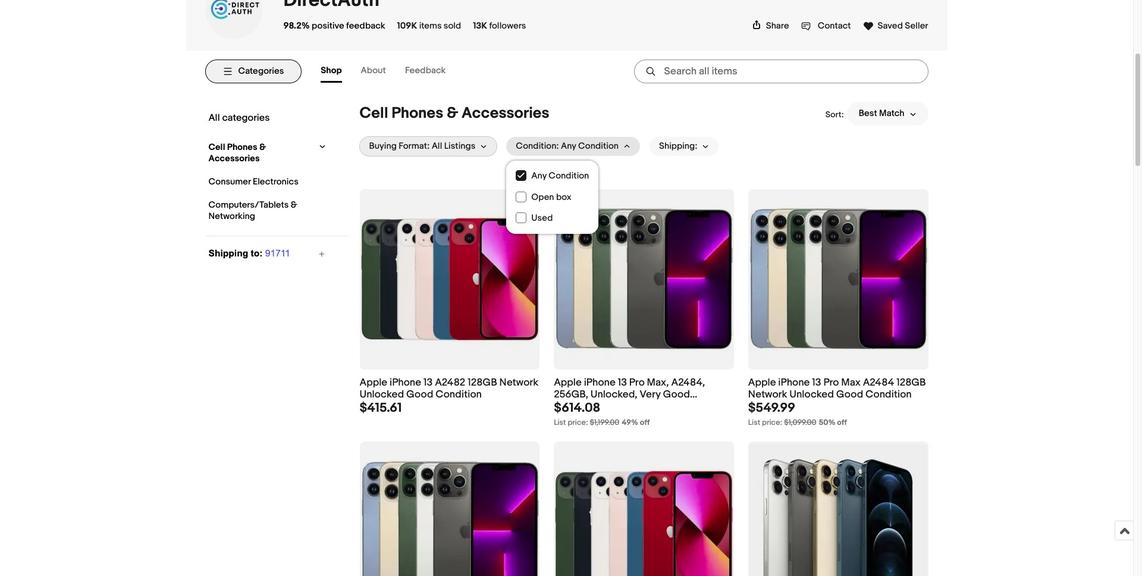 Task type: vqa. For each thing, say whether or not it's contained in the screenshot.
Buying & Selling Tools
no



Task type: describe. For each thing, give the bounding box(es) containing it.
shipping: button
[[650, 137, 719, 156]]

buying format: all listings
[[369, 141, 476, 152]]

0 vertical spatial cell phones & accessories
[[360, 104, 550, 123]]

shipping to: 91711
[[209, 248, 290, 258]]

open
[[532, 191, 554, 203]]

off for $549.99
[[837, 418, 847, 427]]

cell phones & accessories tab panel
[[205, 92, 929, 576]]

seller
[[905, 20, 929, 31]]

condition inside apple iphone 13 pro max a2484 128gb network unlocked good condition
[[866, 389, 912, 401]]

all inside "all categories" link
[[209, 112, 220, 124]]

match
[[880, 108, 905, 119]]

all inside buying format: all listings popup button
[[432, 141, 442, 152]]

accessories inside cell phones & accessories
[[209, 153, 260, 164]]

computers/tablets
[[209, 199, 289, 211]]

apple iphone 13 pro max, a2484, 256gb, unlocked, very good condition : quick view image
[[555, 190, 733, 369]]

shipping
[[209, 248, 248, 258]]

computers/tablets & networking link
[[206, 196, 322, 225]]

buying format: all listings button
[[360, 137, 497, 156]]

0 vertical spatial accessories
[[462, 104, 550, 123]]

networking
[[209, 211, 255, 222]]

a2484,
[[672, 376, 705, 388]]

buying
[[369, 141, 397, 152]]

0 vertical spatial phones
[[392, 104, 444, 123]]

$549.99
[[749, 401, 796, 416]]

network inside apple iphone 13 a2482 128gb network unlocked good condition
[[500, 376, 539, 388]]

saved seller
[[878, 20, 929, 31]]

2 horizontal spatial &
[[447, 104, 458, 123]]

all categories link
[[206, 109, 326, 127]]

directauth image
[[205, 0, 262, 39]]

open box
[[532, 191, 572, 203]]

128gb inside apple iphone 13 pro max a2484 128gb network unlocked good condition
[[897, 376, 926, 388]]

apple inside apple iphone 13 a2482 128gb network unlocked good condition
[[360, 376, 388, 388]]

feedback
[[346, 20, 385, 31]]

menu inside cell phones & accessories tab panel
[[507, 165, 599, 234]]

followers
[[489, 20, 526, 31]]

max
[[842, 376, 861, 388]]

to:
[[251, 248, 263, 258]]

condition: any condition
[[516, 141, 619, 152]]

$614.08 list price: $1,199.00 49% off
[[554, 401, 650, 427]]

13 inside apple iphone 13 a2482 128gb network unlocked good condition
[[424, 376, 433, 388]]

very
[[640, 389, 661, 401]]

13 for $549.99
[[813, 376, 822, 388]]

13k followers
[[473, 20, 526, 31]]

a2484
[[863, 376, 895, 388]]

list for $549.99
[[749, 418, 761, 427]]

shipping:
[[659, 141, 698, 152]]

price: for $549.99
[[762, 418, 783, 427]]

electronics
[[253, 176, 299, 187]]

cell phones & accessories link
[[206, 139, 314, 167]]

50%
[[819, 418, 836, 427]]

& inside computers/tablets & networking
[[291, 199, 297, 211]]

98.2% positive feedback
[[284, 20, 385, 31]]

109k items sold
[[397, 20, 461, 31]]

any inside dropdown button
[[561, 141, 576, 152]]

listings
[[444, 141, 476, 152]]

unlocked inside apple iphone 13 pro max a2484 128gb network unlocked good condition
[[790, 389, 834, 401]]

$549.99 list price: $1,099.00 50% off
[[749, 401, 847, 427]]

good for $614.08
[[663, 389, 690, 401]]

best
[[859, 108, 878, 119]]

off for $614.08
[[640, 418, 650, 427]]

best match button
[[847, 102, 929, 126]]

iphone for $614.08
[[584, 376, 616, 388]]

categories button
[[205, 59, 302, 83]]

any condition checkbox item
[[507, 165, 599, 187]]

apple iphone 13 a2482 128gb network unlocked good condition
[[360, 376, 539, 401]]

max,
[[647, 376, 669, 388]]

any condition
[[532, 170, 589, 181]]

apple iphone 13 a2482 128gb network unlocked good condition : quick view image
[[361, 190, 539, 369]]

computers/tablets & networking
[[209, 199, 297, 222]]

good inside apple iphone 13 a2482 128gb network unlocked good condition
[[406, 389, 433, 401]]

used checkbox item
[[507, 208, 599, 229]]

good for $549.99
[[837, 389, 864, 401]]

contact
[[818, 20, 851, 31]]

49%
[[622, 418, 639, 427]]

Search all items field
[[634, 59, 929, 83]]

1 horizontal spatial cell
[[360, 104, 388, 123]]

13 for $614.08
[[618, 376, 627, 388]]

apple iphone 13 pro max, a2484, 256gb, unlocked, very good condition button
[[554, 376, 734, 413]]

apple iphone 13 pro max, a2484, 256gb, unlocked, very good condition
[[554, 376, 705, 413]]

about
[[361, 65, 386, 76]]



Task type: locate. For each thing, give the bounding box(es) containing it.
& down electronics
[[291, 199, 297, 211]]

share button
[[752, 20, 790, 31]]

apple up 256gb,
[[554, 376, 582, 388]]

condition inside apple iphone 13 a2482 128gb network unlocked good condition
[[436, 389, 482, 401]]

menu
[[507, 165, 599, 234]]

phones inside cell phones & accessories
[[227, 142, 257, 153]]

iphone for $549.99
[[779, 376, 810, 388]]

consumer electronics
[[209, 176, 299, 187]]

2 price: from the left
[[762, 418, 783, 427]]

2 horizontal spatial good
[[837, 389, 864, 401]]

categories
[[238, 66, 284, 77]]

saved seller button
[[863, 20, 929, 31]]

128gb right a2482
[[468, 376, 497, 388]]

pro inside apple iphone 13 pro max a2484 128gb network unlocked good condition
[[824, 376, 839, 388]]

price: inside $549.99 list price: $1,099.00 50% off
[[762, 418, 783, 427]]

good inside apple iphone 13 pro max a2484 128gb network unlocked good condition
[[837, 389, 864, 401]]

apple iphone 12 pro max a2342 128gb unlocked very good condition : quick view image
[[749, 444, 928, 576]]

condition
[[578, 141, 619, 152], [549, 170, 589, 181], [436, 389, 482, 401], [866, 389, 912, 401], [554, 401, 600, 413]]

apple up $549.99
[[749, 376, 776, 388]]

cell inside cell phones & accessories
[[209, 142, 225, 153]]

list for $614.08
[[554, 418, 566, 427]]

pro for $614.08
[[630, 376, 645, 388]]

contact link
[[801, 20, 851, 31]]

109k
[[397, 20, 417, 31]]

& inside cell phones & accessories
[[259, 142, 266, 153]]

consumer electronics link
[[206, 173, 322, 190]]

0 horizontal spatial list
[[554, 418, 566, 427]]

1 horizontal spatial pro
[[824, 376, 839, 388]]

good
[[406, 389, 433, 401], [663, 389, 690, 401], [837, 389, 864, 401]]

0 horizontal spatial all
[[209, 112, 220, 124]]

off inside $549.99 list price: $1,099.00 50% off
[[837, 418, 847, 427]]

price: inside "$614.08 list price: $1,199.00 49% off"
[[568, 418, 588, 427]]

iphone up unlocked,
[[584, 376, 616, 388]]

off inside "$614.08 list price: $1,199.00 49% off"
[[640, 418, 650, 427]]

2 good from the left
[[663, 389, 690, 401]]

2 13 from the left
[[618, 376, 627, 388]]

off right the "49%"
[[640, 418, 650, 427]]

0 vertical spatial &
[[447, 104, 458, 123]]

1 13 from the left
[[424, 376, 433, 388]]

13k
[[473, 20, 487, 31]]

1 horizontal spatial 13
[[618, 376, 627, 388]]

cell up buying
[[360, 104, 388, 123]]

0 horizontal spatial any
[[532, 170, 547, 181]]

menu containing any condition
[[507, 165, 599, 234]]

all categories
[[209, 112, 270, 124]]

any inside checkbox item
[[532, 170, 547, 181]]

13 inside apple iphone 13 pro max, a2484, 256gb, unlocked, very good condition
[[618, 376, 627, 388]]

13 up unlocked,
[[618, 376, 627, 388]]

0 horizontal spatial pro
[[630, 376, 645, 388]]

unlocked
[[360, 389, 404, 401], [790, 389, 834, 401]]

1 good from the left
[[406, 389, 433, 401]]

cell
[[360, 104, 388, 123], [209, 142, 225, 153]]

2 unlocked from the left
[[790, 389, 834, 401]]

all right format:
[[432, 141, 442, 152]]

feedback
[[405, 65, 446, 76]]

128gb right the a2484
[[897, 376, 926, 388]]

best match
[[859, 108, 905, 119]]

1 vertical spatial cell phones & accessories
[[209, 142, 266, 164]]

1 horizontal spatial all
[[432, 141, 442, 152]]

3 good from the left
[[837, 389, 864, 401]]

1 horizontal spatial any
[[561, 141, 576, 152]]

condition: any condition button
[[507, 137, 640, 156]]

any
[[561, 141, 576, 152], [532, 170, 547, 181]]

iphone up $549.99 list price: $1,099.00 50% off
[[779, 376, 810, 388]]

format:
[[399, 141, 430, 152]]

1 pro from the left
[[630, 376, 645, 388]]

share
[[766, 20, 790, 31]]

2 list from the left
[[749, 418, 761, 427]]

0 horizontal spatial good
[[406, 389, 433, 401]]

network
[[500, 376, 539, 388], [749, 389, 788, 401]]

1 list from the left
[[554, 418, 566, 427]]

price:
[[568, 418, 588, 427], [762, 418, 783, 427]]

list
[[554, 418, 566, 427], [749, 418, 761, 427]]

apple iphone 13 pro max a2484 128gb network unlocked very good : quick view image
[[361, 442, 539, 576]]

accessories up consumer
[[209, 153, 260, 164]]

0 horizontal spatial price:
[[568, 418, 588, 427]]

1 vertical spatial any
[[532, 170, 547, 181]]

phones up format:
[[392, 104, 444, 123]]

13 inside apple iphone 13 pro max a2484 128gb network unlocked good condition
[[813, 376, 822, 388]]

2 128gb from the left
[[897, 376, 926, 388]]

list down $549.99
[[749, 418, 761, 427]]

categories
[[222, 112, 270, 124]]

good down max
[[837, 389, 864, 401]]

positive
[[312, 20, 344, 31]]

phones
[[392, 104, 444, 123], [227, 142, 257, 153]]

list inside "$614.08 list price: $1,199.00 49% off"
[[554, 418, 566, 427]]

1 vertical spatial all
[[432, 141, 442, 152]]

$1,099.00
[[784, 418, 817, 427]]

price: down $549.99
[[762, 418, 783, 427]]

0 horizontal spatial cell
[[209, 142, 225, 153]]

1 price: from the left
[[568, 418, 588, 427]]

1 horizontal spatial list
[[749, 418, 761, 427]]

2 pro from the left
[[824, 376, 839, 388]]

items
[[419, 20, 442, 31]]

0 horizontal spatial &
[[259, 142, 266, 153]]

condition inside dropdown button
[[578, 141, 619, 152]]

cell up consumer
[[209, 142, 225, 153]]

good right $415.61
[[406, 389, 433, 401]]

1 off from the left
[[640, 418, 650, 427]]

0 horizontal spatial cell phones & accessories
[[209, 142, 266, 164]]

0 horizontal spatial 13
[[424, 376, 433, 388]]

apple for $549.99
[[749, 376, 776, 388]]

$415.61
[[360, 401, 402, 416]]

1 iphone from the left
[[390, 376, 421, 388]]

condition down a2482
[[436, 389, 482, 401]]

shop
[[321, 65, 342, 76]]

pro up very
[[630, 376, 645, 388]]

iphone up $415.61
[[390, 376, 421, 388]]

phones down all categories
[[227, 142, 257, 153]]

3 iphone from the left
[[779, 376, 810, 388]]

0 vertical spatial all
[[209, 112, 220, 124]]

2 iphone from the left
[[584, 376, 616, 388]]

1 vertical spatial &
[[259, 142, 266, 153]]

$1,199.00
[[590, 418, 620, 427]]

condition down 256gb,
[[554, 401, 600, 413]]

apple iphone 13 pro max a2484 128gb network unlocked good condition
[[749, 376, 926, 401]]

apple for $614.08
[[554, 376, 582, 388]]

consumer
[[209, 176, 251, 187]]

pro
[[630, 376, 645, 388], [824, 376, 839, 388]]

good inside apple iphone 13 pro max, a2484, 256gb, unlocked, very good condition
[[663, 389, 690, 401]]

1 horizontal spatial price:
[[762, 418, 783, 427]]

1 horizontal spatial 128gb
[[897, 376, 926, 388]]

any up open at the left of the page
[[532, 170, 547, 181]]

network inside apple iphone 13 pro max a2484 128gb network unlocked good condition
[[749, 389, 788, 401]]

128gb
[[468, 376, 497, 388], [897, 376, 926, 388]]

0 horizontal spatial off
[[640, 418, 650, 427]]

unlocked inside apple iphone 13 a2482 128gb network unlocked good condition
[[360, 389, 404, 401]]

condition down the a2484
[[866, 389, 912, 401]]

1 apple from the left
[[360, 376, 388, 388]]

apple up $415.61
[[360, 376, 388, 388]]

128gb inside apple iphone 13 a2482 128gb network unlocked good condition
[[468, 376, 497, 388]]

2 off from the left
[[837, 418, 847, 427]]

condition up box
[[549, 170, 589, 181]]

saved
[[878, 20, 903, 31]]

91711
[[265, 248, 290, 258]]

3 apple from the left
[[749, 376, 776, 388]]

iphone inside apple iphone 13 a2482 128gb network unlocked good condition
[[390, 376, 421, 388]]

0 horizontal spatial apple
[[360, 376, 388, 388]]

apple iphone 13 pro max a2484 128gb network unlocked good condition button
[[749, 376, 929, 401]]

&
[[447, 104, 458, 123], [259, 142, 266, 153], [291, 199, 297, 211]]

13 left a2482
[[424, 376, 433, 388]]

open box checkbox item
[[507, 187, 599, 208]]

list inside $549.99 list price: $1,099.00 50% off
[[749, 418, 761, 427]]

1 horizontal spatial phones
[[392, 104, 444, 123]]

off
[[640, 418, 650, 427], [837, 418, 847, 427]]

condition inside apple iphone 13 pro max, a2484, 256gb, unlocked, very good condition
[[554, 401, 600, 413]]

all left categories
[[209, 112, 220, 124]]

accessories up the condition:
[[462, 104, 550, 123]]

1 horizontal spatial iphone
[[584, 376, 616, 388]]

0 horizontal spatial iphone
[[390, 376, 421, 388]]

1 horizontal spatial &
[[291, 199, 297, 211]]

iphone inside apple iphone 13 pro max, a2484, 256gb, unlocked, very good condition
[[584, 376, 616, 388]]

0 horizontal spatial network
[[500, 376, 539, 388]]

good down a2484,
[[663, 389, 690, 401]]

0 vertical spatial any
[[561, 141, 576, 152]]

unlocked,
[[591, 389, 638, 401]]

condition up any condition
[[578, 141, 619, 152]]

$614.08
[[554, 401, 601, 416]]

& up 'listings'
[[447, 104, 458, 123]]

2 horizontal spatial 13
[[813, 376, 822, 388]]

sort:
[[826, 110, 844, 120]]

cell phones & accessories up consumer
[[209, 142, 266, 164]]

1 horizontal spatial cell phones & accessories
[[360, 104, 550, 123]]

13 left max
[[813, 376, 822, 388]]

2 horizontal spatial iphone
[[779, 376, 810, 388]]

0 horizontal spatial 128gb
[[468, 376, 497, 388]]

apple iphone 13, a2482, 128gb, unlocked, very good condition : quick view image
[[555, 442, 733, 576]]

1 horizontal spatial accessories
[[462, 104, 550, 123]]

0 horizontal spatial accessories
[[209, 153, 260, 164]]

pro for $549.99
[[824, 376, 839, 388]]

1 128gb from the left
[[468, 376, 497, 388]]

used
[[532, 213, 553, 224]]

price: down $614.08
[[568, 418, 588, 427]]

0 vertical spatial cell
[[360, 104, 388, 123]]

iphone inside apple iphone 13 pro max a2484 128gb network unlocked good condition
[[779, 376, 810, 388]]

& down "all categories" link
[[259, 142, 266, 153]]

2 horizontal spatial apple
[[749, 376, 776, 388]]

0 horizontal spatial phones
[[227, 142, 257, 153]]

all
[[209, 112, 220, 124], [432, 141, 442, 152]]

apple
[[360, 376, 388, 388], [554, 376, 582, 388], [749, 376, 776, 388]]

1 horizontal spatial good
[[663, 389, 690, 401]]

accessories
[[462, 104, 550, 123], [209, 153, 260, 164]]

13
[[424, 376, 433, 388], [618, 376, 627, 388], [813, 376, 822, 388]]

1 horizontal spatial unlocked
[[790, 389, 834, 401]]

1 vertical spatial cell
[[209, 142, 225, 153]]

1 horizontal spatial off
[[837, 418, 847, 427]]

1 horizontal spatial network
[[749, 389, 788, 401]]

a2482
[[435, 376, 466, 388]]

off right 50%
[[837, 418, 847, 427]]

price: for $614.08
[[568, 418, 588, 427]]

apple inside apple iphone 13 pro max a2484 128gb network unlocked good condition
[[749, 376, 776, 388]]

apple inside apple iphone 13 pro max, a2484, 256gb, unlocked, very good condition
[[554, 376, 582, 388]]

256gb,
[[554, 389, 589, 401]]

pro inside apple iphone 13 pro max, a2484, 256gb, unlocked, very good condition
[[630, 376, 645, 388]]

2 vertical spatial &
[[291, 199, 297, 211]]

box
[[556, 191, 572, 203]]

0 horizontal spatial unlocked
[[360, 389, 404, 401]]

tab list
[[321, 60, 465, 83]]

98.2%
[[284, 20, 310, 31]]

1 vertical spatial accessories
[[209, 153, 260, 164]]

apple iphone 13 pro max a2484 128gb network unlocked good condition : quick view image
[[749, 190, 928, 369]]

1 vertical spatial phones
[[227, 142, 257, 153]]

cell phones & accessories up 'listings'
[[360, 104, 550, 123]]

list down $614.08
[[554, 418, 566, 427]]

2 apple from the left
[[554, 376, 582, 388]]

0 vertical spatial network
[[500, 376, 539, 388]]

1 unlocked from the left
[[360, 389, 404, 401]]

3 13 from the left
[[813, 376, 822, 388]]

apple iphone 13 a2482 128gb network unlocked good condition button
[[360, 376, 540, 401]]

condition inside checkbox item
[[549, 170, 589, 181]]

1 horizontal spatial apple
[[554, 376, 582, 388]]

sold
[[444, 20, 461, 31]]

1 vertical spatial network
[[749, 389, 788, 401]]

iphone
[[390, 376, 421, 388], [584, 376, 616, 388], [779, 376, 810, 388]]

condition:
[[516, 141, 559, 152]]

tab list containing shop
[[321, 60, 465, 83]]

pro left max
[[824, 376, 839, 388]]

any up any condition
[[561, 141, 576, 152]]



